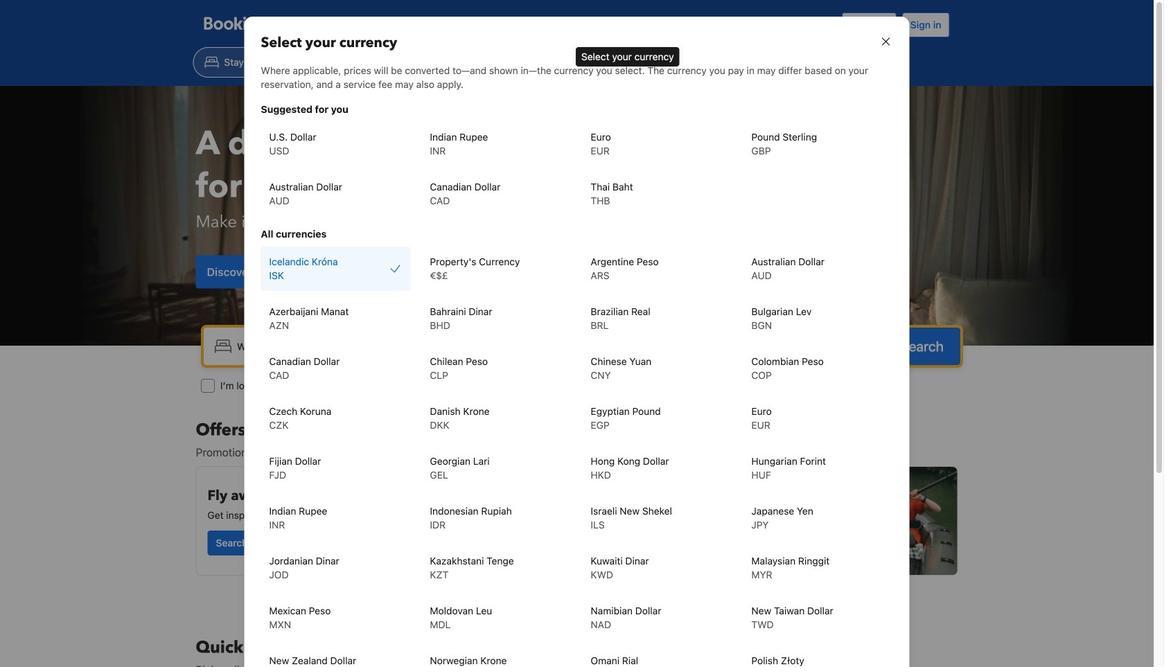Task type: locate. For each thing, give the bounding box(es) containing it.
booking.com image
[[204, 17, 304, 33]]

dialog
[[228, 0, 927, 668]]

main content
[[190, 419, 964, 668]]

fly away to your dream vacation image
[[474, 478, 560, 564]]



Task type: describe. For each thing, give the bounding box(es) containing it.
a young girl and woman kayak on a river image
[[583, 467, 958, 575]]



Task type: vqa. For each thing, say whether or not it's contained in the screenshot.
E-
no



